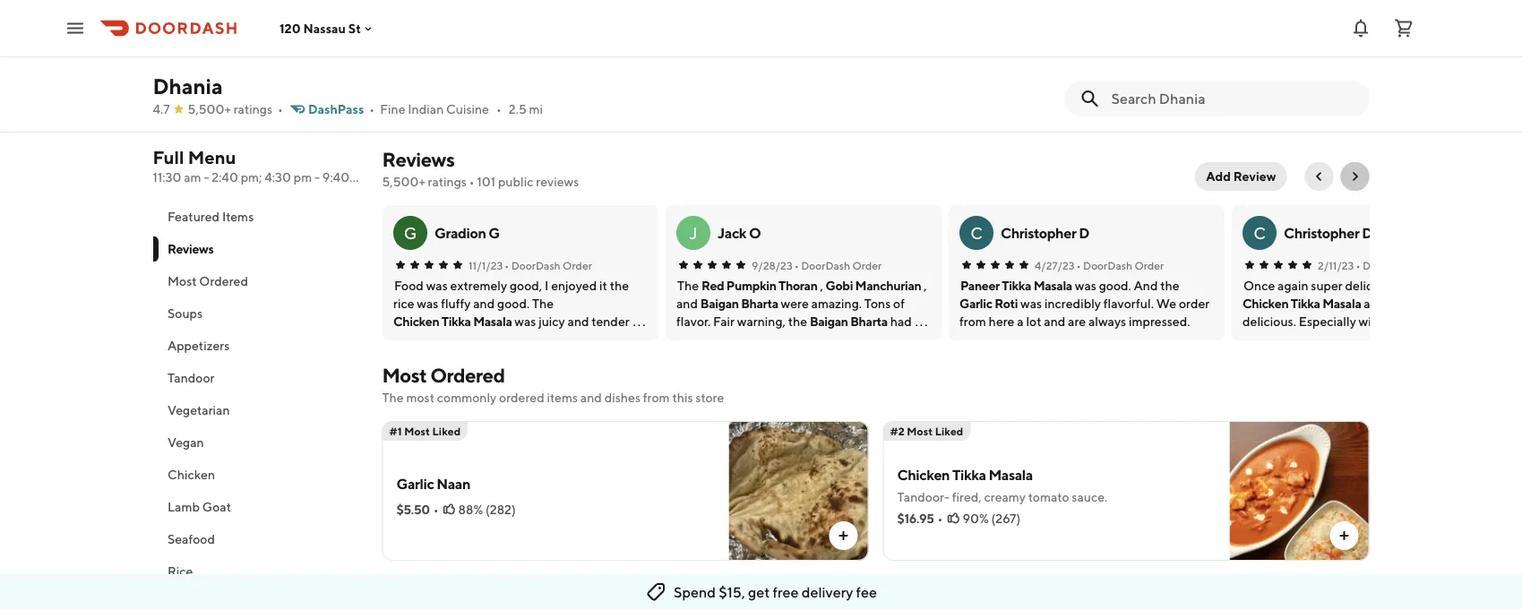 Task type: vqa. For each thing, say whether or not it's contained in the screenshot.
Vegan button
yes



Task type: describe. For each thing, give the bounding box(es) containing it.
4:30
[[265, 170, 291, 185]]

pumpkin
[[726, 278, 776, 293]]

chicken tikka masala for g
[[393, 314, 512, 329]]

items
[[222, 209, 253, 224]]

roti
[[995, 296, 1018, 311]]

review
[[1234, 169, 1277, 184]]

tomato
[[1029, 490, 1070, 505]]

indian
[[408, 102, 444, 117]]

• inside reviews 5,500+ ratings • 101 public reviews
[[469, 174, 475, 189]]

notification bell image
[[1351, 17, 1372, 39]]

christopher for 4/27/23
[[1001, 225, 1076, 242]]

mi
[[529, 102, 543, 117]]

• up thoran
[[794, 259, 799, 272]]

rice
[[167, 564, 193, 579]]

saag paneer image
[[1230, 577, 1370, 610]]

order for 9/28/23
[[852, 259, 882, 272]]

91% (159)
[[1133, 103, 1187, 117]]

most inside most ordered the most commonly ordered items and dishes from this store
[[382, 364, 427, 387]]

order for 4/27/23
[[1135, 259, 1164, 272]]

liked right #3
[[434, 581, 463, 593]]

97% (39) button
[[1234, 0, 1394, 128]]

sauce.
[[1072, 490, 1108, 505]]

christopher d for 2/11/23
[[1284, 225, 1373, 242]]

naan
[[437, 476, 471, 493]]

0 horizontal spatial baigan
[[700, 296, 739, 311]]

tikka down 11/1/23
[[441, 314, 471, 329]]

• doordash order for 11/1/23
[[504, 259, 592, 272]]

gradion
[[434, 225, 486, 242]]

spend
[[674, 584, 716, 601]]

chicken tikka masala for c
[[1243, 296, 1362, 311]]

• doordash order for 2/11/23
[[1356, 259, 1444, 272]]

1 horizontal spatial bharta
[[850, 314, 888, 329]]

ordered for most ordered
[[199, 274, 248, 289]]

0 horizontal spatial garlic
[[397, 476, 434, 493]]

0 items, open order cart image
[[1394, 17, 1415, 39]]

tikka down 2/11/23
[[1291, 296, 1321, 311]]

masala inside paneer tikka masala garlic roti
[[1034, 278, 1072, 293]]

120
[[280, 21, 301, 36]]

dishes
[[605, 390, 641, 405]]

tikka inside paneer tikka masala garlic roti
[[1002, 278, 1031, 293]]

9:40
[[323, 170, 350, 185]]

tandoor button
[[153, 362, 361, 394]]

jack o
[[718, 225, 761, 242]]

lamb
[[167, 500, 199, 515]]

most for #3
[[406, 581, 432, 593]]

vegetarian button
[[153, 394, 361, 427]]

pm;
[[241, 170, 262, 185]]

items
[[547, 390, 578, 405]]

next image
[[1349, 169, 1363, 184]]

thoran
[[779, 278, 818, 293]]

1 horizontal spatial baigan bharta button
[[810, 313, 888, 331]]

chicken tikka masala tandoor- fired, creamy tomato sauce.
[[898, 467, 1108, 505]]

paneer tikka masala button
[[960, 277, 1072, 295]]

full
[[153, 147, 184, 168]]

gobi
[[826, 278, 853, 293]]

j
[[689, 223, 697, 242]]

o
[[749, 225, 761, 242]]

88% (282)
[[459, 502, 516, 517]]

9/28/23
[[752, 259, 793, 272]]

the
[[382, 390, 404, 405]]

2/11/23
[[1318, 259, 1354, 272]]

featured items
[[167, 209, 253, 224]]

$16.95
[[898, 511, 934, 526]]

order for 11/1/23
[[563, 259, 592, 272]]

most
[[406, 390, 435, 405]]

(267)
[[992, 511, 1021, 526]]

commonly
[[437, 390, 497, 405]]

paneer tikka masala garlic roti
[[960, 278, 1072, 311]]

seafood
[[167, 532, 215, 547]]

$5.50 •
[[397, 502, 439, 517]]

order for 2/11/23
[[1414, 259, 1444, 272]]

christopher for 2/11/23
[[1284, 225, 1360, 242]]

dashpass
[[308, 102, 364, 117]]

tandoor
[[167, 371, 214, 385]]

88%
[[459, 502, 483, 517]]

$7.50
[[1072, 103, 1105, 117]]

creamy
[[985, 490, 1026, 505]]

samosa  mix vegetables(2pcs)
[[1072, 61, 1180, 98]]

$16.95 •
[[898, 511, 943, 526]]

#3 most liked
[[389, 581, 463, 593]]

most for #1
[[404, 425, 430, 437]]

d for 4/27/23
[[1079, 225, 1089, 242]]

chicken inside "chicken tikka masala tandoor- fired, creamy tomato sauce."
[[898, 467, 950, 484]]

d for 2/11/23
[[1362, 225, 1373, 242]]

garlic naan image
[[729, 421, 869, 561]]

spend $15, get free delivery fee
[[674, 584, 878, 601]]

• left 2.5
[[497, 102, 502, 117]]

2.5
[[509, 102, 527, 117]]

#1
[[389, 425, 402, 437]]

97%
[[1309, 83, 1333, 98]]

lamb goat button
[[153, 491, 361, 523]]

2:40
[[212, 170, 238, 185]]

Item Search search field
[[1112, 89, 1356, 108]]

vegan button
[[153, 427, 361, 459]]

120 nassau st
[[280, 21, 361, 36]]

nassau
[[303, 21, 346, 36]]

4/27/23
[[1035, 259, 1075, 272]]

seafood button
[[153, 523, 361, 556]]

mix
[[1123, 61, 1147, 78]]

get
[[748, 584, 770, 601]]

reviews link
[[382, 148, 455, 171]]

doordash for 2/11/23
[[1363, 259, 1412, 272]]

vegetables(2pcs)
[[1072, 81, 1180, 98]]

doordash for 9/28/23
[[801, 259, 850, 272]]

2 pm from the left
[[352, 170, 371, 185]]

0 horizontal spatial 5,500+
[[188, 102, 231, 117]]

christopher d for 4/27/23
[[1001, 225, 1089, 242]]

featured
[[167, 209, 219, 224]]

1 horizontal spatial g
[[488, 225, 500, 242]]

#2
[[891, 425, 905, 437]]



Task type: locate. For each thing, give the bounding box(es) containing it.
2 d from the left
[[1362, 225, 1373, 242]]

garlic up $5.50
[[397, 476, 434, 493]]

1 horizontal spatial ratings
[[428, 174, 467, 189]]

most up the
[[382, 364, 427, 387]]

1 horizontal spatial 5,500+
[[382, 174, 426, 189]]

most right #1
[[404, 425, 430, 437]]

add item to cart image left 0 items, open order cart icon
[[1361, 22, 1375, 37]]

chicken
[[1243, 296, 1289, 311], [393, 314, 439, 329], [898, 467, 950, 484], [167, 467, 215, 482]]

add item to cart image up saag paneer image
[[1338, 529, 1352, 543]]

0 vertical spatial 5,500+
[[188, 102, 231, 117]]

ratings inside reviews 5,500+ ratings • 101 public reviews
[[428, 174, 467, 189]]

reviews for reviews 5,500+ ratings • 101 public reviews
[[382, 148, 455, 171]]

baigan bharta button down "pumpkin"
[[700, 295, 778, 313]]

add item to cart image inside 97% (39) button
[[1361, 22, 1375, 37]]

1 horizontal spatial -
[[315, 170, 320, 185]]

$15,
[[719, 584, 746, 601]]

0 horizontal spatial ordered
[[199, 274, 248, 289]]

1 • doordash order from the left
[[504, 259, 592, 272]]

st
[[348, 21, 361, 36]]

pm
[[294, 170, 312, 185], [352, 170, 371, 185]]

1 horizontal spatial ordered
[[430, 364, 505, 387]]

ordered up the commonly
[[430, 364, 505, 387]]

ratings down reviews link
[[428, 174, 467, 189]]

• right $16.95
[[938, 511, 943, 526]]

2 christopher from the left
[[1284, 225, 1360, 242]]

• doordash order right 4/27/23
[[1077, 259, 1164, 272]]

reviews
[[382, 148, 455, 171], [167, 242, 213, 256]]

dashpass •
[[308, 102, 375, 117]]

dhania
[[153, 73, 223, 99]]

1 christopher from the left
[[1001, 225, 1076, 242]]

4.7
[[153, 102, 170, 117]]

chicken tikka masala down 2/11/23
[[1243, 296, 1362, 311]]

120 nassau st button
[[280, 21, 375, 36]]

garlic
[[960, 296, 992, 311], [397, 476, 434, 493]]

1 pm from the left
[[294, 170, 312, 185]]

0 vertical spatial bharta
[[741, 296, 778, 311]]

masala down 4/27/23
[[1034, 278, 1072, 293]]

baigan
[[700, 296, 739, 311], [810, 314, 848, 329]]

0 horizontal spatial chicken tikka masala button
[[393, 313, 512, 331]]

appetizers button
[[153, 330, 361, 362]]

g up 11/1/23
[[488, 225, 500, 242]]

vegan
[[167, 435, 204, 450]]

- right am
[[204, 170, 209, 185]]

reviews down featured
[[167, 242, 213, 256]]

• doordash order for 4/27/23
[[1077, 259, 1164, 272]]

red pumpkin thoran gobi manchurian baigan bharta baigan bharta
[[700, 278, 921, 329]]

• right $5.50
[[434, 502, 439, 517]]

0 horizontal spatial reviews
[[167, 242, 213, 256]]

christopher d
[[1001, 225, 1089, 242], [1284, 225, 1373, 242]]

3 • doordash order from the left
[[1077, 259, 1164, 272]]

liked right #2
[[936, 425, 964, 437]]

1 horizontal spatial christopher d
[[1284, 225, 1373, 242]]

baigan down the red
[[700, 296, 739, 311]]

11/1/23
[[468, 259, 503, 272]]

christopher d up 4/27/23
[[1001, 225, 1089, 242]]

• doordash order right 11/1/23
[[504, 259, 592, 272]]

reviews inside reviews 5,500+ ratings • 101 public reviews
[[382, 148, 455, 171]]

3 doordash from the left
[[1083, 259, 1133, 272]]

vegetarian
[[167, 403, 230, 418]]

chicken tikka masala down 11/1/23
[[393, 314, 512, 329]]

tikka
[[1002, 278, 1031, 293], [1291, 296, 1321, 311], [441, 314, 471, 329], [953, 467, 987, 484]]

0 horizontal spatial pm
[[294, 170, 312, 185]]

1 d from the left
[[1079, 225, 1089, 242]]

g left gradion
[[404, 223, 417, 242]]

free
[[773, 584, 799, 601]]

this
[[673, 390, 693, 405]]

public
[[498, 174, 534, 189]]

1 vertical spatial garlic
[[397, 476, 434, 493]]

0 horizontal spatial christopher d
[[1001, 225, 1089, 242]]

c up paneer at the right of page
[[970, 223, 983, 242]]

gobi manchurian button
[[826, 277, 921, 295]]

5,500+ down dhania
[[188, 102, 231, 117]]

red
[[701, 278, 724, 293]]

most inside most ordered button
[[167, 274, 196, 289]]

tikka up fired,
[[953, 467, 987, 484]]

#3
[[389, 581, 404, 593]]

1 horizontal spatial pm
[[352, 170, 371, 185]]

christopher up 4/27/23
[[1001, 225, 1076, 242]]

ordered for most ordered the most commonly ordered items and dishes from this store
[[430, 364, 505, 387]]

from
[[643, 390, 670, 405]]

chicken tikka masala image
[[1230, 421, 1370, 561]]

chicken tikka masala button
[[1243, 295, 1362, 313], [393, 313, 512, 331]]

doordash for 4/27/23
[[1083, 259, 1133, 272]]

ratings
[[234, 102, 273, 117], [428, 174, 467, 189]]

• left dashpass
[[278, 102, 283, 117]]

90%
[[963, 511, 989, 526]]

most right #2
[[907, 425, 933, 437]]

most up soups
[[167, 274, 196, 289]]

#1 most liked
[[389, 425, 461, 437]]

• right $7.50
[[1108, 103, 1114, 117]]

0 horizontal spatial christopher
[[1001, 225, 1076, 242]]

4 order from the left
[[1414, 259, 1444, 272]]

1 horizontal spatial d
[[1362, 225, 1373, 242]]

11:30
[[153, 170, 181, 185]]

0 horizontal spatial add item to cart image
[[1338, 529, 1352, 543]]

4 • doordash order from the left
[[1356, 259, 1444, 272]]

2 order from the left
[[852, 259, 882, 272]]

ordered up soups button
[[199, 274, 248, 289]]

chicken tikka masala
[[1243, 296, 1362, 311], [393, 314, 512, 329]]

(39)
[[1336, 83, 1359, 98]]

1 horizontal spatial baigan
[[810, 314, 848, 329]]

2 - from the left
[[315, 170, 320, 185]]

1 horizontal spatial c
[[1254, 223, 1266, 242]]

d
[[1079, 225, 1089, 242], [1362, 225, 1373, 242]]

bharta down red pumpkin thoran button
[[741, 296, 778, 311]]

baigan bharta button down gobi
[[810, 313, 888, 331]]

0 vertical spatial add item to cart image
[[1361, 22, 1375, 37]]

red pumpkin thoran button
[[701, 277, 818, 295]]

2 doordash from the left
[[801, 259, 850, 272]]

• right 11/1/23
[[504, 259, 509, 272]]

doordash
[[511, 259, 560, 272], [801, 259, 850, 272], [1083, 259, 1133, 272], [1363, 259, 1412, 272]]

1 vertical spatial ordered
[[430, 364, 505, 387]]

most ordered the most commonly ordered items and dishes from this store
[[382, 364, 725, 405]]

c down review
[[1254, 223, 1266, 242]]

1 - from the left
[[204, 170, 209, 185]]

samosa
[[1072, 61, 1121, 78]]

2 c from the left
[[1254, 223, 1266, 242]]

g
[[404, 223, 417, 242], [488, 225, 500, 242]]

0 horizontal spatial g
[[404, 223, 417, 242]]

1 christopher d from the left
[[1001, 225, 1089, 242]]

doordash right 4/27/23
[[1083, 259, 1133, 272]]

0 horizontal spatial d
[[1079, 225, 1089, 242]]

masala inside "chicken tikka masala tandoor- fired, creamy tomato sauce."
[[989, 467, 1033, 484]]

1 vertical spatial ratings
[[428, 174, 467, 189]]

• doordash order for 9/28/23
[[794, 259, 882, 272]]

ratings up full menu 11:30 am - 2:40 pm; 4:30 pm - 9:40 pm
[[234, 102, 273, 117]]

gradion g
[[434, 225, 500, 242]]

1 horizontal spatial christopher
[[1284, 225, 1360, 242]]

0 vertical spatial ratings
[[234, 102, 273, 117]]

ordered
[[199, 274, 248, 289], [430, 364, 505, 387]]

0 horizontal spatial chicken tikka masala
[[393, 314, 512, 329]]

garlic roti button
[[960, 295, 1018, 313]]

0 horizontal spatial c
[[970, 223, 983, 242]]

0 horizontal spatial ratings
[[234, 102, 273, 117]]

1 vertical spatial chicken tikka masala
[[393, 314, 512, 329]]

open menu image
[[65, 17, 86, 39]]

1 horizontal spatial reviews
[[382, 148, 455, 171]]

1 vertical spatial bharta
[[850, 314, 888, 329]]

chana masala image
[[1235, 0, 1393, 55]]

store
[[696, 390, 725, 405]]

0 horizontal spatial bharta
[[741, 296, 778, 311]]

rice button
[[153, 556, 361, 588]]

0 horizontal spatial baigan bharta button
[[700, 295, 778, 313]]

and
[[581, 390, 602, 405]]

add item to cart image
[[837, 529, 851, 543]]

am
[[184, 170, 201, 185]]

doordash right 11/1/23
[[511, 259, 560, 272]]

• right 2/11/23
[[1356, 259, 1361, 272]]

chicken tikka masala button down 2/11/23
[[1243, 295, 1362, 313]]

baigan bharta button
[[700, 295, 778, 313], [810, 313, 888, 331]]

masala down 2/11/23
[[1323, 296, 1362, 311]]

4 doordash from the left
[[1363, 259, 1412, 272]]

• doordash order right 2/11/23
[[1356, 259, 1444, 272]]

doordash right 2/11/23
[[1363, 259, 1412, 272]]

• doordash order up gobi
[[794, 259, 882, 272]]

tandoor-
[[898, 490, 950, 505]]

appetizers
[[167, 338, 229, 353]]

1 doordash from the left
[[511, 259, 560, 272]]

bharta
[[741, 296, 778, 311], [850, 314, 888, 329]]

- left the 9:40
[[315, 170, 320, 185]]

0 vertical spatial reviews
[[382, 148, 455, 171]]

baigan down gobi
[[810, 314, 848, 329]]

2 • doordash order from the left
[[794, 259, 882, 272]]

0 vertical spatial chicken tikka masala
[[1243, 296, 1362, 311]]

fee
[[857, 584, 878, 601]]

christopher up 2/11/23
[[1284, 225, 1360, 242]]

1 c from the left
[[970, 223, 983, 242]]

c for 4/27/23
[[970, 223, 983, 242]]

garlic inside paneer tikka masala garlic roti
[[960, 296, 992, 311]]

1 horizontal spatial add item to cart image
[[1361, 22, 1375, 37]]

chicken button
[[153, 459, 361, 491]]

1 vertical spatial 5,500+
[[382, 174, 426, 189]]

reviews down indian at the top left of page
[[382, 148, 455, 171]]

• left fine
[[370, 102, 375, 117]]

liked for chicken tikka masala
[[936, 425, 964, 437]]

fine
[[380, 102, 406, 117]]

christopher
[[1001, 225, 1076, 242], [1284, 225, 1360, 242]]

previous image
[[1313, 169, 1327, 184]]

doordash for 11/1/23
[[511, 259, 560, 272]]

add review
[[1207, 169, 1277, 184]]

5,500+ inside reviews 5,500+ ratings • 101 public reviews
[[382, 174, 426, 189]]

chicken tikka masala button down 11/1/23
[[393, 313, 512, 331]]

0 vertical spatial baigan
[[700, 296, 739, 311]]

add
[[1207, 169, 1231, 184]]

ordered inside most ordered the most commonly ordered items and dishes from this store
[[430, 364, 505, 387]]

doordash up gobi
[[801, 259, 850, 272]]

add item to cart image
[[1361, 22, 1375, 37], [1338, 529, 1352, 543]]

bharta down gobi manchurian button
[[850, 314, 888, 329]]

masala up creamy
[[989, 467, 1033, 484]]

most
[[167, 274, 196, 289], [382, 364, 427, 387], [404, 425, 430, 437], [907, 425, 933, 437], [406, 581, 432, 593]]

masala down 11/1/23
[[473, 314, 512, 329]]

2 christopher d from the left
[[1284, 225, 1373, 242]]

1 vertical spatial reviews
[[167, 242, 213, 256]]

5,500+ ratings •
[[188, 102, 283, 117]]

christopher d up 2/11/23
[[1284, 225, 1373, 242]]

1 horizontal spatial chicken tikka masala button
[[1243, 295, 1362, 313]]

fine indian cuisine • 2.5 mi
[[380, 102, 543, 117]]

5,500+ down reviews link
[[382, 174, 426, 189]]

liked down the commonly
[[433, 425, 461, 437]]

-
[[204, 170, 209, 185], [315, 170, 320, 185]]

jack
[[718, 225, 746, 242]]

1 horizontal spatial garlic
[[960, 296, 992, 311]]

reviews
[[536, 174, 579, 189]]

1 vertical spatial add item to cart image
[[1338, 529, 1352, 543]]

• right 4/27/23
[[1077, 259, 1081, 272]]

• left 101 on the left top
[[469, 174, 475, 189]]

fired,
[[953, 490, 982, 505]]

add review button
[[1196, 162, 1288, 191]]

most for #2
[[907, 425, 933, 437]]

delivery
[[802, 584, 854, 601]]

paneer
[[960, 278, 1000, 293]]

$5.50
[[397, 502, 430, 517]]

menu
[[188, 147, 236, 168]]

reviews for reviews
[[167, 242, 213, 256]]

samosa  mix vegetables(2pcs) image
[[729, 577, 869, 610]]

3 order from the left
[[1135, 259, 1164, 272]]

0 vertical spatial garlic
[[960, 296, 992, 311]]

c for 2/11/23
[[1254, 223, 1266, 242]]

most ordered
[[167, 274, 248, 289]]

pm right the 9:40
[[352, 170, 371, 185]]

chicken tikka masala button for g
[[393, 313, 512, 331]]

(159)
[[1158, 103, 1187, 117]]

chicken tikka masala button for c
[[1243, 295, 1362, 313]]

1 order from the left
[[563, 259, 592, 272]]

1 horizontal spatial chicken tikka masala
[[1243, 296, 1362, 311]]

lamb goat
[[167, 500, 231, 515]]

liked for garlic naan
[[433, 425, 461, 437]]

most right #3
[[406, 581, 432, 593]]

tikka inside "chicken tikka masala tandoor- fired, creamy tomato sauce."
[[953, 467, 987, 484]]

pm right 4:30
[[294, 170, 312, 185]]

0 vertical spatial ordered
[[199, 274, 248, 289]]

1 vertical spatial baigan
[[810, 314, 848, 329]]

garlic down paneer at the right of page
[[960, 296, 992, 311]]

tikka up roti
[[1002, 278, 1031, 293]]

ordered inside button
[[199, 274, 248, 289]]

0 horizontal spatial -
[[204, 170, 209, 185]]

full menu 11:30 am - 2:40 pm; 4:30 pm - 9:40 pm
[[153, 147, 371, 185]]



